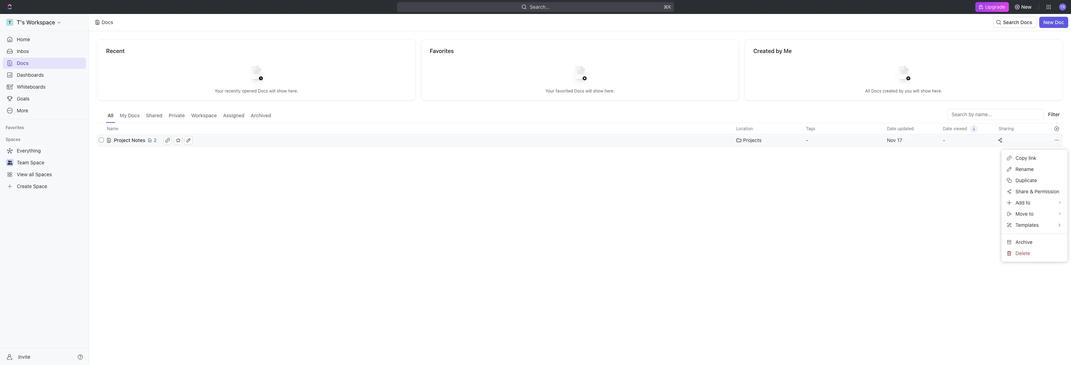 Task type: locate. For each thing, give the bounding box(es) containing it.
row containing name
[[97, 123, 1063, 134]]

new inside button
[[1021, 4, 1032, 10]]

you
[[905, 88, 912, 93]]

1 horizontal spatial new
[[1043, 19, 1054, 25]]

favorites
[[430, 48, 454, 54], [6, 125, 24, 130]]

2 row from the top
[[97, 133, 1063, 147]]

docs
[[102, 19, 113, 25], [1020, 19, 1032, 25], [17, 60, 29, 66], [258, 88, 268, 93], [574, 88, 584, 93], [871, 88, 881, 93], [128, 112, 140, 118]]

0 horizontal spatial date
[[887, 126, 896, 131]]

will right opened
[[269, 88, 276, 93]]

date up nov
[[887, 126, 896, 131]]

share & permission button
[[1004, 186, 1065, 197]]

1 vertical spatial new
[[1043, 19, 1054, 25]]

your
[[215, 88, 224, 93], [546, 88, 554, 93]]

by left you
[[899, 88, 904, 93]]

here.
[[288, 88, 298, 93], [605, 88, 615, 93], [932, 88, 942, 93]]

tab list
[[106, 109, 273, 123]]

docs inside "button"
[[1020, 19, 1032, 25]]

archived
[[251, 112, 271, 118]]

-
[[806, 137, 808, 143], [943, 137, 945, 143]]

1 date from the left
[[887, 126, 896, 131]]

docs right my
[[128, 112, 140, 118]]

0 horizontal spatial all
[[108, 112, 113, 118]]

1 horizontal spatial by
[[899, 88, 904, 93]]

all left created
[[865, 88, 870, 93]]

all
[[865, 88, 870, 93], [108, 112, 113, 118]]

workspace button
[[189, 109, 219, 123]]

1 your from the left
[[215, 88, 224, 93]]

- down date viewed
[[943, 137, 945, 143]]

created by me
[[753, 48, 792, 54]]

date
[[887, 126, 896, 131], [943, 126, 952, 131]]

doc
[[1055, 19, 1064, 25]]

inbox link
[[3, 46, 86, 57]]

new doc button
[[1039, 17, 1068, 28]]

assigned
[[223, 112, 244, 118]]

2 your from the left
[[546, 88, 554, 93]]

2 horizontal spatial will
[[913, 88, 919, 93]]

your favorited docs will show here.
[[546, 88, 615, 93]]

created
[[883, 88, 898, 93]]

project notes
[[114, 137, 145, 143]]

new
[[1021, 4, 1032, 10], [1043, 19, 1054, 25]]

name
[[107, 126, 118, 131]]

will
[[269, 88, 276, 93], [585, 88, 592, 93], [913, 88, 919, 93]]

0 horizontal spatial -
[[806, 137, 808, 143]]

docs left created
[[871, 88, 881, 93]]

tree
[[3, 145, 86, 192]]

0 horizontal spatial by
[[776, 48, 782, 54]]

upgrade
[[985, 4, 1005, 10]]

1 horizontal spatial favorites
[[430, 48, 454, 54]]

search docs button
[[993, 17, 1036, 28]]

duplicate
[[1016, 177, 1037, 183]]

permission
[[1035, 189, 1059, 195]]

docs right search
[[1020, 19, 1032, 25]]

1 horizontal spatial here.
[[605, 88, 615, 93]]

docs right opened
[[258, 88, 268, 93]]

goals
[[17, 96, 30, 102]]

rename
[[1016, 166, 1034, 172]]

nov 17
[[887, 137, 902, 143]]

all button
[[106, 109, 115, 123]]

table containing project notes
[[97, 123, 1063, 147]]

by left me
[[776, 48, 782, 54]]

1 horizontal spatial -
[[943, 137, 945, 143]]

goals link
[[3, 93, 86, 104]]

your left favorited
[[546, 88, 554, 93]]

row containing project notes
[[97, 133, 1063, 147]]

no created by me docs image
[[890, 60, 918, 88]]

show
[[277, 88, 287, 93], [593, 88, 603, 93], [921, 88, 931, 93]]

0 vertical spatial by
[[776, 48, 782, 54]]

add to button
[[1002, 197, 1068, 208]]

no favorited docs image
[[566, 60, 594, 88]]

date updated button
[[883, 123, 918, 134]]

to for add to
[[1026, 200, 1030, 206]]

1 horizontal spatial will
[[585, 88, 592, 93]]

1 horizontal spatial all
[[865, 88, 870, 93]]

0 horizontal spatial favorites
[[6, 125, 24, 130]]

sharing
[[999, 126, 1014, 131]]

recently
[[225, 88, 241, 93]]

- down tags
[[806, 137, 808, 143]]

new left doc on the right
[[1043, 19, 1054, 25]]

all left my
[[108, 112, 113, 118]]

0 horizontal spatial show
[[277, 88, 287, 93]]

0 vertical spatial new
[[1021, 4, 1032, 10]]

your left recently
[[215, 88, 224, 93]]

move to
[[1016, 211, 1034, 217]]

cell
[[97, 134, 105, 147]]

search...
[[530, 4, 550, 10]]

1 here. from the left
[[288, 88, 298, 93]]

2 here. from the left
[[605, 88, 615, 93]]

Search by name... text field
[[952, 109, 1040, 120]]

0 horizontal spatial your
[[215, 88, 224, 93]]

all for all docs created by you will show here.
[[865, 88, 870, 93]]

date for date updated
[[887, 126, 896, 131]]

0 horizontal spatial will
[[269, 88, 276, 93]]

show right no recent docs image
[[277, 88, 287, 93]]

show right you
[[921, 88, 931, 93]]

17
[[897, 137, 902, 143]]

1 vertical spatial to
[[1029, 211, 1034, 217]]

0 vertical spatial all
[[865, 88, 870, 93]]

all inside button
[[108, 112, 113, 118]]

tree inside "sidebar" navigation
[[3, 145, 86, 192]]

row
[[97, 123, 1063, 134], [97, 133, 1063, 147]]

notes
[[132, 137, 145, 143]]

no recent docs image
[[242, 60, 270, 88]]

opened
[[242, 88, 257, 93]]

docs up recent
[[102, 19, 113, 25]]

rename button
[[1004, 164, 1065, 175]]

to
[[1026, 200, 1030, 206], [1029, 211, 1034, 217]]

by
[[776, 48, 782, 54], [899, 88, 904, 93]]

private
[[169, 112, 185, 118]]

favorites button
[[3, 124, 27, 132]]

add
[[1016, 200, 1025, 206]]

1 vertical spatial favorites
[[6, 125, 24, 130]]

will right favorited
[[585, 88, 592, 93]]

2 date from the left
[[943, 126, 952, 131]]

table
[[97, 123, 1063, 147]]

your recently opened docs will show here.
[[215, 88, 298, 93]]

home
[[17, 36, 30, 42]]

1 row from the top
[[97, 123, 1063, 134]]

move
[[1016, 211, 1028, 217]]

docs down inbox
[[17, 60, 29, 66]]

0 horizontal spatial new
[[1021, 4, 1032, 10]]

1 horizontal spatial date
[[943, 126, 952, 131]]

will right you
[[913, 88, 919, 93]]

delete
[[1016, 250, 1030, 256]]

move to button
[[1002, 208, 1068, 220]]

to right add
[[1026, 200, 1030, 206]]

to right 'move'
[[1029, 211, 1034, 217]]

whiteboards
[[17, 84, 45, 90]]

1 horizontal spatial show
[[593, 88, 603, 93]]

column header
[[97, 123, 105, 134]]

0 vertical spatial to
[[1026, 200, 1030, 206]]

new up search docs
[[1021, 4, 1032, 10]]

1 vertical spatial all
[[108, 112, 113, 118]]

2 horizontal spatial here.
[[932, 88, 942, 93]]

date left viewed
[[943, 126, 952, 131]]

0 horizontal spatial here.
[[288, 88, 298, 93]]

all for all
[[108, 112, 113, 118]]

1 horizontal spatial your
[[546, 88, 554, 93]]

to for move to
[[1029, 211, 1034, 217]]

templates
[[1016, 222, 1039, 228]]

⌘k
[[664, 4, 671, 10]]

2 horizontal spatial show
[[921, 88, 931, 93]]

2 will from the left
[[585, 88, 592, 93]]

projects
[[743, 137, 762, 143]]

new inside 'button'
[[1043, 19, 1054, 25]]

show right favorited
[[593, 88, 603, 93]]



Task type: describe. For each thing, give the bounding box(es) containing it.
new for new
[[1021, 4, 1032, 10]]

spaces
[[6, 137, 20, 142]]

3 will from the left
[[913, 88, 919, 93]]

&
[[1030, 189, 1033, 195]]

docs inside "sidebar" navigation
[[17, 60, 29, 66]]

docs link
[[3, 58, 86, 69]]

docs right favorited
[[574, 88, 584, 93]]

date for date viewed
[[943, 126, 952, 131]]

tab list containing all
[[106, 109, 273, 123]]

0 vertical spatial favorites
[[430, 48, 454, 54]]

date viewed
[[943, 126, 967, 131]]

link
[[1029, 155, 1036, 161]]

duplicate button
[[1004, 175, 1065, 186]]

updated
[[897, 126, 914, 131]]

my docs button
[[118, 109, 141, 123]]

templates button
[[1002, 220, 1068, 231]]

tags
[[806, 126, 815, 131]]

nov
[[887, 137, 896, 143]]

2 - from the left
[[943, 137, 945, 143]]

me
[[784, 48, 792, 54]]

assigned button
[[221, 109, 246, 123]]

date viewed button
[[939, 123, 978, 134]]

1 will from the left
[[269, 88, 276, 93]]

search
[[1003, 19, 1019, 25]]

dashboards
[[17, 72, 44, 78]]

1 - from the left
[[806, 137, 808, 143]]

dashboards link
[[3, 69, 86, 81]]

archived button
[[249, 109, 273, 123]]

invite
[[18, 354, 30, 360]]

workspace
[[191, 112, 217, 118]]

move to button
[[1004, 208, 1065, 220]]

favorites inside favorites button
[[6, 125, 24, 130]]

viewed
[[953, 126, 967, 131]]

share & permission
[[1016, 189, 1059, 195]]

favorited
[[556, 88, 573, 93]]

sidebar navigation
[[0, 14, 89, 365]]

new button
[[1012, 1, 1036, 13]]

search docs
[[1003, 19, 1032, 25]]

inbox
[[17, 48, 29, 54]]

archive button
[[1004, 237, 1065, 248]]

your for favorites
[[546, 88, 554, 93]]

new doc
[[1043, 19, 1064, 25]]

2
[[154, 137, 157, 143]]

copy
[[1016, 155, 1027, 161]]

new for new doc
[[1043, 19, 1054, 25]]

add to
[[1016, 200, 1030, 206]]

3 show from the left
[[921, 88, 931, 93]]

1 vertical spatial by
[[899, 88, 904, 93]]

archive
[[1016, 239, 1032, 245]]

whiteboards link
[[3, 81, 86, 93]]

my
[[120, 112, 127, 118]]

copy link
[[1016, 155, 1036, 161]]

2 show from the left
[[593, 88, 603, 93]]

private button
[[167, 109, 187, 123]]

recent
[[106, 48, 125, 54]]

created
[[753, 48, 774, 54]]

add to button
[[1004, 197, 1065, 208]]

my docs
[[120, 112, 140, 118]]

shared button
[[144, 109, 164, 123]]

delete button
[[1004, 248, 1065, 259]]

copy link button
[[1004, 153, 1065, 164]]

share
[[1016, 189, 1029, 195]]

docs inside button
[[128, 112, 140, 118]]

templates button
[[1004, 220, 1065, 231]]

date updated
[[887, 126, 914, 131]]

1 show from the left
[[277, 88, 287, 93]]

project
[[114, 137, 130, 143]]

all docs created by you will show here.
[[865, 88, 942, 93]]

location
[[736, 126, 753, 131]]

home link
[[3, 34, 86, 45]]

shared
[[146, 112, 162, 118]]

3 here. from the left
[[932, 88, 942, 93]]

your for recent
[[215, 88, 224, 93]]

upgrade link
[[975, 2, 1009, 12]]



Task type: vqa. For each thing, say whether or not it's contained in the screenshot.
26-50
no



